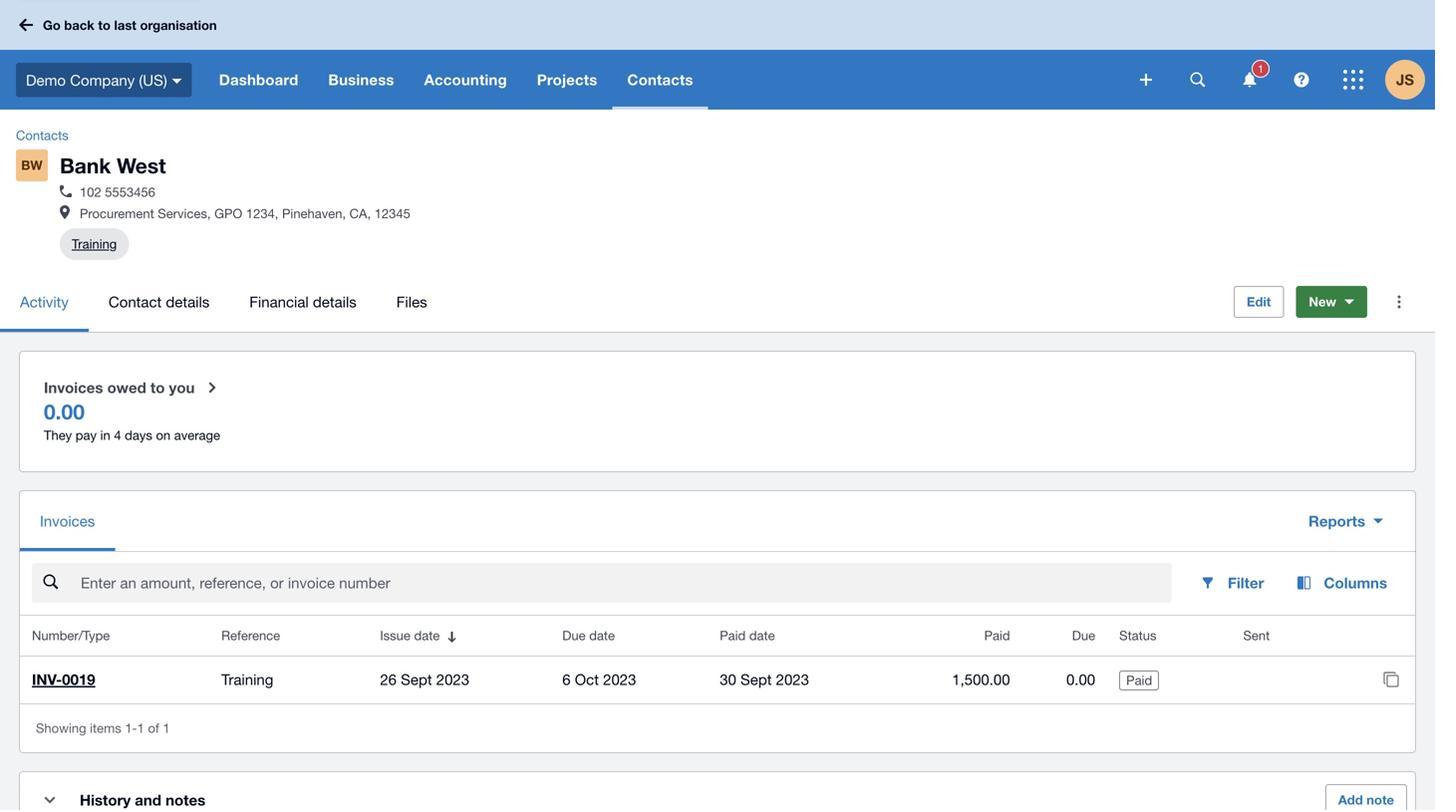 Task type: vqa. For each thing, say whether or not it's contained in the screenshot.
text field
no



Task type: locate. For each thing, give the bounding box(es) containing it.
2023 for 30 sept 2023
[[776, 671, 810, 689]]

1 horizontal spatial 2023
[[603, 671, 637, 689]]

svg image inside 1 popup button
[[1244, 72, 1257, 87]]

paid down the status
[[1127, 673, 1153, 689]]

1 horizontal spatial contacts
[[628, 71, 694, 89]]

due left the status
[[1073, 628, 1096, 644]]

go
[[43, 17, 61, 33]]

invoices owed to you 0.00 they pay in 4 days on average
[[44, 379, 220, 443]]

to left you
[[150, 379, 165, 397]]

1 vertical spatial invoices
[[40, 513, 95, 530]]

issue
[[380, 628, 411, 644]]

invoices inside button
[[40, 513, 95, 530]]

pay
[[76, 428, 97, 443]]

contacts button
[[613, 50, 709, 110]]

bank west
[[60, 153, 166, 178]]

svg image right (us)
[[172, 79, 182, 84]]

date right issue
[[414, 628, 440, 644]]

svg image
[[19, 18, 33, 31], [1344, 70, 1364, 90], [1244, 72, 1257, 87], [1295, 72, 1310, 87], [1141, 74, 1153, 86]]

toggle image
[[44, 797, 55, 804]]

1 horizontal spatial details
[[313, 293, 357, 311]]

2023 down issue date button
[[436, 671, 470, 689]]

details inside button
[[166, 293, 210, 311]]

due up 6
[[563, 628, 586, 644]]

2 horizontal spatial 2023
[[776, 671, 810, 689]]

date up 6 oct 2023
[[590, 628, 615, 644]]

pinehaven,
[[282, 206, 346, 221]]

2 horizontal spatial 1
[[1258, 62, 1264, 75]]

ca,
[[350, 206, 371, 221]]

paid date button
[[708, 616, 891, 656]]

training inside "list of invoices" element
[[222, 671, 274, 689]]

due for due date
[[563, 628, 586, 644]]

west
[[117, 153, 166, 178]]

1 horizontal spatial to
[[150, 379, 165, 397]]

0 horizontal spatial training
[[72, 236, 117, 252]]

js
[[1397, 71, 1415, 89]]

1 date from the left
[[414, 628, 440, 644]]

2 date from the left
[[590, 628, 615, 644]]

1 vertical spatial training
[[222, 671, 274, 689]]

1 sept from the left
[[401, 671, 432, 689]]

sept
[[401, 671, 432, 689], [741, 671, 772, 689]]

business
[[328, 71, 394, 89]]

invoices down they
[[40, 513, 95, 530]]

columns
[[1325, 574, 1388, 592]]

0.00 up they
[[44, 399, 85, 424]]

banner
[[0, 0, 1436, 110]]

on
[[156, 428, 171, 443]]

2 details from the left
[[313, 293, 357, 311]]

0 horizontal spatial due
[[563, 628, 586, 644]]

0 horizontal spatial to
[[98, 17, 111, 33]]

to
[[98, 17, 111, 33], [150, 379, 165, 397]]

1 horizontal spatial sept
[[741, 671, 772, 689]]

0 vertical spatial contacts
[[628, 71, 694, 89]]

add note button
[[1326, 785, 1408, 811]]

1 horizontal spatial svg image
[[1191, 72, 1206, 87]]

0.00 inside "list of invoices" element
[[1067, 671, 1096, 689]]

showing
[[36, 721, 86, 736]]

1,500.00
[[952, 671, 1011, 689]]

1 horizontal spatial paid
[[985, 628, 1011, 644]]

training down the reference
[[222, 671, 274, 689]]

banner containing dashboard
[[0, 0, 1436, 110]]

date for paid date
[[750, 628, 775, 644]]

1 vertical spatial to
[[150, 379, 165, 397]]

organisation
[[140, 17, 217, 33]]

to left last
[[98, 17, 111, 33]]

last
[[114, 17, 136, 33]]

1 2023 from the left
[[436, 671, 470, 689]]

training down procurement
[[72, 236, 117, 252]]

financial details
[[250, 293, 357, 311]]

back
[[64, 17, 94, 33]]

1 horizontal spatial date
[[590, 628, 615, 644]]

0 horizontal spatial 0.00
[[44, 399, 85, 424]]

new
[[1309, 294, 1337, 310]]

details right "financial"
[[313, 293, 357, 311]]

and
[[135, 792, 161, 810]]

average
[[174, 428, 220, 443]]

1 details from the left
[[166, 293, 210, 311]]

due
[[563, 628, 586, 644], [1073, 628, 1096, 644]]

contacts for contacts popup button
[[628, 71, 694, 89]]

None radio
[[32, 364, 1404, 460]]

1-
[[125, 721, 137, 736]]

invoices inside "invoices owed to you 0.00 they pay in 4 days on average"
[[44, 379, 103, 397]]

0 horizontal spatial contacts
[[16, 128, 69, 143]]

activity
[[20, 293, 69, 311]]

6 oct 2023
[[563, 671, 637, 689]]

1 vertical spatial contacts
[[16, 128, 69, 143]]

contacts inside contacts link
[[16, 128, 69, 143]]

0.00 down due button
[[1067, 671, 1096, 689]]

date up 30 sept 2023
[[750, 628, 775, 644]]

0 vertical spatial to
[[98, 17, 111, 33]]

0 vertical spatial invoices
[[44, 379, 103, 397]]

sept for 30
[[741, 671, 772, 689]]

1 horizontal spatial due
[[1073, 628, 1096, 644]]

102
[[80, 184, 101, 200]]

inv-0019
[[32, 671, 95, 689]]

training button
[[72, 228, 117, 260]]

102 5553456
[[80, 184, 155, 200]]

phone number image
[[60, 186, 72, 198]]

financial
[[250, 293, 309, 311]]

notes
[[166, 792, 206, 810]]

activity button
[[0, 272, 89, 332]]

they
[[44, 428, 72, 443]]

accounting
[[424, 71, 507, 89]]

details
[[166, 293, 210, 311], [313, 293, 357, 311]]

contacts inside contacts popup button
[[628, 71, 694, 89]]

0019
[[62, 671, 95, 689]]

to inside "invoices owed to you 0.00 they pay in 4 days on average"
[[150, 379, 165, 397]]

actions menu image
[[1380, 282, 1420, 322]]

details inside "button"
[[313, 293, 357, 311]]

2 sept from the left
[[741, 671, 772, 689]]

projects
[[537, 71, 598, 89]]

1 due from the left
[[563, 628, 586, 644]]

paid
[[720, 628, 746, 644], [985, 628, 1011, 644], [1127, 673, 1153, 689]]

paid date
[[720, 628, 775, 644]]

2 due from the left
[[1073, 628, 1096, 644]]

paid up 30
[[720, 628, 746, 644]]

0 horizontal spatial date
[[414, 628, 440, 644]]

4
[[114, 428, 121, 443]]

1 horizontal spatial training
[[222, 671, 274, 689]]

(us)
[[139, 71, 167, 88]]

2023 right oct
[[603, 671, 637, 689]]

30
[[720, 671, 737, 689]]

2 horizontal spatial date
[[750, 628, 775, 644]]

contacts link
[[8, 126, 77, 146]]

invoices up pay
[[44, 379, 103, 397]]

contact details button
[[89, 272, 230, 332]]

services,
[[158, 206, 211, 221]]

sept right 26
[[401, 671, 432, 689]]

0 horizontal spatial sept
[[401, 671, 432, 689]]

date
[[414, 628, 440, 644], [590, 628, 615, 644], [750, 628, 775, 644]]

files
[[397, 293, 427, 311]]

invoices
[[44, 379, 103, 397], [40, 513, 95, 530]]

menu
[[0, 272, 1218, 332]]

2 2023 from the left
[[603, 671, 637, 689]]

0 horizontal spatial details
[[166, 293, 210, 311]]

svg image left 1 popup button
[[1191, 72, 1206, 87]]

2023 down paid date button
[[776, 671, 810, 689]]

add
[[1339, 793, 1364, 808]]

1 vertical spatial 0.00
[[1067, 671, 1096, 689]]

0 vertical spatial 0.00
[[44, 399, 85, 424]]

0.00
[[44, 399, 85, 424], [1067, 671, 1096, 689]]

date for due date
[[590, 628, 615, 644]]

paid up 1,500.00
[[985, 628, 1011, 644]]

1 horizontal spatial 0.00
[[1067, 671, 1096, 689]]

0 horizontal spatial svg image
[[172, 79, 182, 84]]

status button
[[1108, 616, 1232, 656]]

demo
[[26, 71, 66, 88]]

3 2023 from the left
[[776, 671, 810, 689]]

toggle button
[[30, 781, 70, 811]]

training
[[72, 236, 117, 252], [222, 671, 274, 689]]

0 horizontal spatial 2023
[[436, 671, 470, 689]]

3 date from the left
[[750, 628, 775, 644]]

contact details
[[109, 293, 210, 311]]

contacts right projects "dropdown button"
[[628, 71, 694, 89]]

0 vertical spatial training
[[72, 236, 117, 252]]

edit
[[1247, 294, 1272, 310]]

of
[[148, 721, 159, 736]]

reference
[[222, 628, 280, 644]]

svg image
[[1191, 72, 1206, 87], [172, 79, 182, 84]]

contacts up bw
[[16, 128, 69, 143]]

details right contact
[[166, 293, 210, 311]]

sept right 30
[[741, 671, 772, 689]]



Task type: describe. For each thing, give the bounding box(es) containing it.
billing address image
[[60, 206, 70, 220]]

date for issue date
[[414, 628, 440, 644]]

number/type button
[[20, 616, 210, 656]]

js button
[[1386, 50, 1436, 110]]

owed
[[107, 379, 146, 397]]

due for due
[[1073, 628, 1096, 644]]

invoices for invoices
[[40, 513, 95, 530]]

2023 for 6 oct 2023
[[603, 671, 637, 689]]

5553456
[[105, 184, 155, 200]]

0 horizontal spatial 1
[[137, 721, 144, 736]]

sent button
[[1232, 616, 1339, 656]]

svg image inside go back to last organisation link
[[19, 18, 33, 31]]

demo company (us) button
[[0, 50, 204, 110]]

reports button
[[1293, 502, 1400, 542]]

1 button
[[1230, 50, 1270, 110]]

0.00 inside "invoices owed to you 0.00 they pay in 4 days on average"
[[44, 399, 85, 424]]

edit button
[[1234, 286, 1285, 318]]

reports
[[1309, 513, 1366, 531]]

0 horizontal spatial paid
[[720, 628, 746, 644]]

contacts for contacts link
[[16, 128, 69, 143]]

you
[[169, 379, 195, 397]]

reference button
[[210, 616, 368, 656]]

2 horizontal spatial paid
[[1127, 673, 1153, 689]]

go back to last organisation
[[43, 17, 217, 33]]

history and notes
[[80, 792, 206, 810]]

issue date button
[[368, 616, 551, 656]]

to for organisation
[[98, 17, 111, 33]]

items
[[90, 721, 121, 736]]

Enter an amount, reference, or invoice number field
[[79, 564, 1173, 602]]

procurement services, gpo 1234, pinehaven, ca, 12345
[[80, 206, 411, 221]]

svg image inside the demo company (us) popup button
[[172, 79, 182, 84]]

invoices button
[[20, 492, 115, 552]]

details for financial details
[[313, 293, 357, 311]]

1 inside popup button
[[1258, 62, 1264, 75]]

6
[[563, 671, 571, 689]]

1234,
[[246, 206, 279, 221]]

paid button
[[891, 616, 1023, 656]]

procurement
[[80, 206, 154, 221]]

none radio containing 0.00
[[32, 364, 1404, 460]]

30 sept 2023
[[720, 671, 810, 689]]

financial details button
[[230, 272, 377, 332]]

bank
[[60, 153, 111, 178]]

gpo
[[214, 206, 243, 221]]

accounting button
[[409, 50, 522, 110]]

note
[[1367, 793, 1395, 808]]

demo company (us)
[[26, 71, 167, 88]]

in
[[100, 428, 110, 443]]

1 horizontal spatial 1
[[163, 721, 170, 736]]

filter button
[[1185, 563, 1281, 603]]

details for contact details
[[166, 293, 210, 311]]

columns button
[[1281, 563, 1404, 603]]

showing items 1-1 of 1
[[36, 721, 170, 736]]

inv-
[[32, 671, 62, 689]]

list of invoices element
[[20, 616, 1416, 704]]

sent
[[1244, 628, 1270, 644]]

menu containing activity
[[0, 272, 1218, 332]]

oct
[[575, 671, 599, 689]]

copy to draft invoice image
[[1372, 660, 1412, 700]]

sept for 26
[[401, 671, 432, 689]]

issue date
[[380, 628, 440, 644]]

filter
[[1228, 574, 1265, 592]]

to for 0.00
[[150, 379, 165, 397]]

number/type
[[32, 628, 110, 644]]

bw
[[21, 158, 43, 173]]

status
[[1120, 628, 1157, 644]]

business button
[[313, 50, 409, 110]]

dashboard link
[[204, 50, 313, 110]]

days
[[125, 428, 152, 443]]

2023 for 26 sept 2023
[[436, 671, 470, 689]]

add note
[[1339, 793, 1395, 808]]

contact
[[109, 293, 162, 311]]

invoices for invoices owed to you 0.00 they pay in 4 days on average
[[44, 379, 103, 397]]

projects button
[[522, 50, 613, 110]]

26
[[380, 671, 397, 689]]

due date button
[[551, 616, 708, 656]]

26 sept 2023
[[380, 671, 470, 689]]

go back to last organisation link
[[12, 7, 229, 43]]

due date
[[563, 628, 615, 644]]

due button
[[1023, 616, 1108, 656]]

company
[[70, 71, 135, 88]]

files button
[[377, 272, 447, 332]]

inv-0019 link
[[32, 671, 95, 689]]



